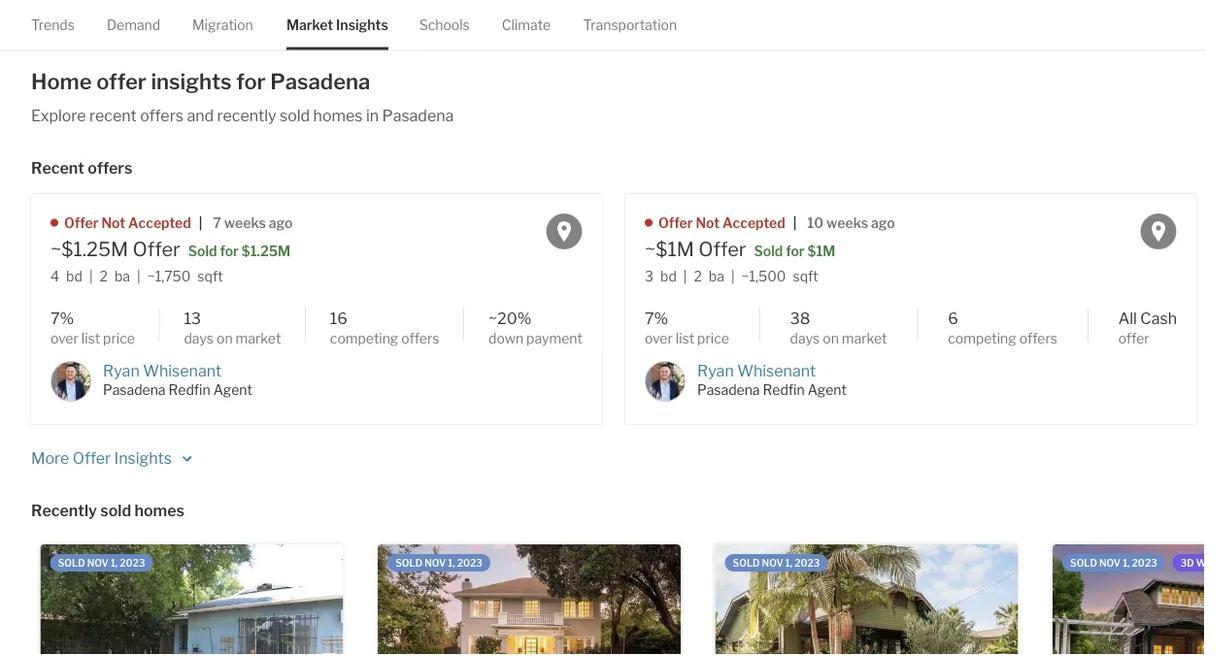 Task type: describe. For each thing, give the bounding box(es) containing it.
offer down "all"
[[1119, 330, 1150, 347]]

pasadena right ryan whisenant icon
[[697, 383, 760, 399]]

4 sold nov 1, 2023 link from the left
[[1050, 538, 1206, 656]]

recent offers
[[31, 159, 132, 178]]

viewed
[[236, 5, 275, 19]]

| left 7
[[199, 215, 202, 231]]

sold for $1.25m
[[188, 244, 217, 260]]

schools link
[[419, 0, 470, 50]]

2023 for photo of 1732 e mountain st, pasadena, ca 91104
[[457, 558, 483, 570]]

over for $1.25m
[[51, 330, 78, 347]]

to
[[1053, 0, 1066, 3]]

on for $1.25m
[[217, 330, 233, 347]]

must
[[177, 5, 205, 19]]

over list price for $1.25m
[[51, 330, 135, 347]]

1 horizontal spatial offers
[[140, 106, 184, 125]]

migration link
[[192, 0, 253, 50]]

homes down migration
[[336, 5, 373, 19]]

3
[[645, 269, 654, 286]]

dataset,
[[31, 5, 75, 19]]

month
[[428, 5, 464, 19]]

1, for the photo of 1036 s madison ave, pasadena, ca 91106
[[1123, 558, 1130, 570]]

homes down market insights link
[[313, 106, 363, 125]]

10 inside this data does not reflect actual moves. the latest migration analysis is based on a sample of about two million redfin.com users who searched for homes across more than 100 metro areas. to be included in this dataset, a redfin.com user must have viewed at least 10 homes in a three month period. this dataset excludes all rentals data.
[[320, 5, 333, 19]]

schools
[[419, 17, 470, 33]]

4
[[51, 269, 59, 286]]

ryan whisenant button for $1.25m
[[103, 362, 222, 381]]

nov for the photo of 1036 s madison ave, pasadena, ca 91106
[[1099, 558, 1121, 570]]

on for $1m
[[823, 330, 839, 347]]

metro
[[982, 0, 1015, 3]]

recently
[[217, 106, 276, 125]]

pasadena down market insights link
[[270, 69, 370, 95]]

searched
[[751, 0, 802, 3]]

2023 for the photo of 135 n san marino ave, pasadena, ca 91107
[[795, 558, 820, 570]]

data.
[[681, 5, 707, 19]]

transportation link
[[583, 0, 677, 50]]

market for $1m
[[842, 330, 887, 347]]

market insights link
[[286, 0, 388, 50]]

| left 10 weeks ago in the top of the page
[[793, 215, 797, 231]]

ryan for $1m
[[697, 362, 734, 381]]

home offer insights for pasadena
[[31, 69, 370, 95]]

million
[[591, 0, 626, 3]]

trends
[[31, 17, 75, 33]]

user
[[151, 5, 175, 19]]

demand link
[[107, 0, 160, 50]]

at
[[277, 5, 288, 19]]

insights
[[151, 69, 232, 95]]

be
[[1068, 0, 1082, 3]]

pasadena right ryan whisenant image
[[103, 383, 166, 399]]

about
[[534, 0, 565, 3]]

2023 for the photo of 1036 s madison ave, pasadena, ca 91106
[[1132, 558, 1157, 570]]

list for $1.25m
[[81, 330, 100, 347]]

sqft for $1.25m
[[197, 269, 223, 286]]

3 bd | 2 ba | ~ 1,500 sqft
[[645, 269, 818, 286]]

excludes
[[576, 5, 624, 19]]

photo of 1732 e mountain st, pasadena, ca 91104 image
[[378, 545, 681, 656]]

ryan whisenant image
[[645, 362, 686, 403]]

than
[[931, 0, 956, 3]]

payment
[[526, 330, 583, 347]]

1, for the photo of 135 n san marino ave, pasadena, ca 91107
[[785, 558, 793, 570]]

homes left across
[[822, 0, 859, 3]]

climate link
[[502, 0, 551, 50]]

recent
[[31, 159, 85, 178]]

offers for $1.25m
[[401, 330, 439, 347]]

and
[[187, 106, 214, 125]]

offer right more
[[73, 449, 111, 468]]

whisenant for $1.25m
[[143, 362, 222, 381]]

sold nov 1, 2023 for photo of 2055 alta pasa dr, pasadena, ca 91104
[[58, 558, 145, 570]]

for inside ~ $1m offer sold for $1m
[[786, 244, 805, 260]]

1, for photo of 2055 alta pasa dr, pasadena, ca 91104
[[111, 558, 118, 570]]

migration
[[305, 0, 358, 3]]

sold for $1m
[[754, 244, 783, 260]]

not for $1m
[[696, 215, 720, 231]]

redfin for $1.25m
[[169, 383, 210, 399]]

across
[[862, 0, 898, 3]]

the
[[248, 0, 269, 3]]

| right 3
[[684, 269, 687, 286]]

ryan for $1.25m
[[103, 362, 140, 381]]

of
[[520, 0, 531, 3]]

included
[[1085, 0, 1131, 3]]

transportation
[[583, 17, 677, 33]]

weeks for $1m
[[826, 215, 868, 231]]

100
[[958, 0, 980, 3]]

over for $1m
[[645, 330, 673, 347]]

ryan whisenant image
[[51, 362, 91, 403]]

data
[[57, 0, 81, 3]]

users
[[693, 0, 723, 3]]

market insights
[[286, 17, 388, 33]]

4 bd | 2 ba | ~ 1,750 sqft
[[51, 269, 223, 286]]

1, for photo of 1732 e mountain st, pasadena, ca 91104
[[448, 558, 455, 570]]

more
[[31, 449, 69, 468]]

not
[[113, 0, 131, 3]]

sold nov 1, 2023 for the photo of 135 n san marino ave, pasadena, ca 91107
[[733, 558, 820, 570]]

for inside this data does not reflect actual moves. the latest migration analysis is based on a sample of about two million redfin.com users who searched for homes across more than 100 metro areas. to be included in this dataset, a redfin.com user must have viewed at least 10 homes in a three month period. this dataset excludes all rentals data.
[[804, 0, 820, 3]]

redfin for $1m
[[763, 383, 805, 399]]

ba for $1.25m
[[115, 269, 130, 286]]

38
[[790, 309, 811, 328]]

7% for $1m
[[645, 309, 668, 328]]

sample
[[478, 0, 517, 3]]

bd for $1.25m
[[66, 269, 82, 286]]

| right 4
[[89, 269, 93, 286]]

competing offers for $1m
[[948, 330, 1058, 347]]

sold nov 1, 2023 for photo of 1732 e mountain st, pasadena, ca 91104
[[395, 558, 483, 570]]

rentals
[[641, 5, 678, 19]]

1,750
[[155, 269, 191, 286]]

for up recently
[[236, 69, 266, 95]]

reflect
[[133, 0, 169, 3]]

7 weeks ago
[[213, 215, 293, 231]]

recently sold homes
[[31, 502, 184, 521]]

sold for the photo of 135 n san marino ave, pasadena, ca 91107
[[733, 558, 760, 570]]

2 for $1.25m
[[100, 269, 108, 286]]

sold for photo of 1732 e mountain st, pasadena, ca 91104
[[395, 558, 423, 570]]

all cash
[[1119, 309, 1177, 328]]

competing for $1m
[[948, 330, 1017, 347]]

does
[[83, 0, 110, 3]]

home
[[31, 69, 92, 95]]

~ $1m offer sold for $1m
[[645, 238, 836, 262]]

0 horizontal spatial insights
[[114, 449, 172, 468]]

0 vertical spatial this
[[31, 0, 54, 3]]

actual
[[172, 0, 205, 3]]

all
[[626, 5, 638, 19]]

two
[[568, 0, 588, 3]]

down payment
[[489, 330, 583, 347]]

cash
[[1141, 309, 1177, 328]]

three
[[396, 5, 426, 19]]

competing for $1.25m
[[330, 330, 398, 347]]

explore
[[31, 106, 86, 125]]

1,500
[[749, 269, 786, 286]]

ago for $1m
[[871, 215, 895, 231]]

latest
[[272, 0, 303, 3]]

0 vertical spatial redfin.com
[[629, 0, 691, 3]]

sold nov 1, 2023 for the photo of 1036 s madison ave, pasadena, ca 91106
[[1070, 558, 1157, 570]]

16
[[330, 309, 348, 328]]

~20%
[[489, 309, 532, 328]]

0 vertical spatial in
[[1133, 0, 1143, 3]]



Task type: locate. For each thing, give the bounding box(es) containing it.
~ $1.25m offer sold for $1.25m
[[51, 238, 291, 262]]

offer not accepted | for $1.25m
[[64, 215, 202, 231]]

2
[[100, 269, 108, 286], [694, 269, 702, 286]]

1 horizontal spatial competing
[[948, 330, 1017, 347]]

1 whisenant from the left
[[143, 362, 222, 381]]

bd right 4
[[66, 269, 82, 286]]

offer not accepted | up ~ $1.25m offer sold for $1.25m
[[64, 215, 202, 231]]

2 competing offers from the left
[[948, 330, 1058, 347]]

~ up 3
[[645, 238, 656, 262]]

3 sold nov 1, 2023 from the left
[[733, 558, 820, 570]]

agent
[[213, 383, 252, 399], [808, 383, 847, 399]]

3 sold from the left
[[733, 558, 760, 570]]

homes
[[822, 0, 859, 3], [336, 5, 373, 19], [313, 106, 363, 125], [134, 502, 184, 521]]

1 horizontal spatial days
[[790, 330, 820, 347]]

offer
[[96, 69, 146, 95]]

ryan right ryan whisenant icon
[[697, 362, 734, 381]]

1 horizontal spatial on
[[453, 0, 466, 3]]

1 horizontal spatial days on market
[[790, 330, 887, 347]]

2 2023 from the left
[[457, 558, 483, 570]]

1 horizontal spatial 2
[[694, 269, 702, 286]]

0 horizontal spatial ryan
[[103, 362, 140, 381]]

analysis
[[360, 0, 403, 3]]

0 horizontal spatial a
[[78, 5, 84, 19]]

nov for the photo of 135 n san marino ave, pasadena, ca 91107
[[762, 558, 783, 570]]

ryan whisenant pasadena redfin agent for $1m
[[697, 362, 847, 399]]

1 horizontal spatial sold
[[280, 106, 310, 125]]

photo of 1036 s madison ave, pasadena, ca 91106 image
[[1053, 545, 1206, 656]]

price for $1.25m
[[103, 330, 135, 347]]

ba for $1m
[[709, 269, 724, 286]]

$1.25m inside ~ $1.25m offer sold for $1.25m
[[242, 244, 291, 260]]

explore recent offers and recently sold homes in pasadena
[[31, 106, 454, 125]]

0 horizontal spatial days on market
[[184, 330, 281, 347]]

~ down ~ $1m offer sold for $1m
[[742, 269, 749, 286]]

list up ryan whisenant image
[[81, 330, 100, 347]]

1 horizontal spatial competing offers
[[948, 330, 1058, 347]]

days for $1m
[[790, 330, 820, 347]]

0 horizontal spatial redfin.com
[[86, 5, 148, 19]]

days on market for $1m
[[790, 330, 887, 347]]

offers left and
[[140, 106, 184, 125]]

over up ryan whisenant image
[[51, 330, 78, 347]]

2 sold nov 1, 2023 link from the left
[[375, 538, 684, 656]]

sqft for $1m
[[793, 269, 818, 286]]

0 horizontal spatial offers
[[401, 330, 439, 347]]

insights up the recently sold homes
[[114, 449, 172, 468]]

| left 1,750
[[137, 269, 141, 286]]

more offer insights
[[31, 449, 175, 468]]

1 weeks from the left
[[224, 215, 266, 231]]

0 horizontal spatial offer not accepted |
[[64, 215, 202, 231]]

1 horizontal spatial bd
[[660, 269, 677, 286]]

nov for photo of 2055 alta pasa dr, pasadena, ca 91104
[[87, 558, 109, 570]]

period.
[[466, 5, 504, 19]]

0 horizontal spatial ryan whisenant button
[[103, 362, 222, 381]]

over up ryan whisenant icon
[[645, 330, 673, 347]]

1 horizontal spatial this
[[506, 5, 529, 19]]

ba left 1,750
[[115, 269, 130, 286]]

0 horizontal spatial 2
[[100, 269, 108, 286]]

areas.
[[1018, 0, 1050, 3]]

nov
[[87, 558, 109, 570], [425, 558, 446, 570], [762, 558, 783, 570], [1099, 558, 1121, 570]]

1 vertical spatial this
[[506, 5, 529, 19]]

1 horizontal spatial list
[[676, 330, 695, 347]]

2 agent from the left
[[808, 383, 847, 399]]

1 over from the left
[[51, 330, 78, 347]]

demand
[[107, 17, 160, 33]]

1 horizontal spatial weeks
[[826, 215, 868, 231]]

for right searched
[[804, 0, 820, 3]]

1 horizontal spatial sqft
[[793, 269, 818, 286]]

sold
[[280, 106, 310, 125], [100, 502, 131, 521]]

0 horizontal spatial $1.25m
[[62, 238, 128, 262]]

price
[[103, 330, 135, 347], [697, 330, 729, 347]]

dataset
[[532, 5, 573, 19]]

sold for the photo of 1036 s madison ave, pasadena, ca 91106
[[1070, 558, 1097, 570]]

sold right recently
[[280, 106, 310, 125]]

offers
[[401, 330, 439, 347], [1020, 330, 1058, 347]]

0 horizontal spatial whisenant
[[143, 362, 222, 381]]

price down 3 bd | 2 ba | ~ 1,500 sqft
[[697, 330, 729, 347]]

0 horizontal spatial 7%
[[51, 309, 74, 328]]

on
[[453, 0, 466, 3], [217, 330, 233, 347], [823, 330, 839, 347]]

0 horizontal spatial agent
[[213, 383, 252, 399]]

2 not from the left
[[696, 215, 720, 231]]

1 horizontal spatial agent
[[808, 383, 847, 399]]

bd right 3
[[660, 269, 677, 286]]

1 ryan from the left
[[103, 362, 140, 381]]

1 price from the left
[[103, 330, 135, 347]]

not for $1.25m
[[101, 215, 125, 231]]

1 over list price from the left
[[51, 330, 135, 347]]

2 over from the left
[[645, 330, 673, 347]]

moves.
[[207, 0, 246, 3]]

0 horizontal spatial ryan whisenant pasadena redfin agent
[[103, 362, 252, 399]]

who
[[726, 0, 749, 3]]

2 competing from the left
[[948, 330, 1017, 347]]

for inside ~ $1.25m offer sold for $1.25m
[[220, 244, 239, 260]]

4 sold nov 1, 2023 from the left
[[1070, 558, 1157, 570]]

1 redfin from the left
[[169, 383, 210, 399]]

this
[[31, 0, 54, 3], [506, 5, 529, 19]]

1 vertical spatial offers
[[88, 159, 132, 178]]

redfin.com up rentals
[[629, 0, 691, 3]]

10 down migration
[[320, 5, 333, 19]]

days down 13
[[184, 330, 214, 347]]

7% down 3
[[645, 309, 668, 328]]

0 horizontal spatial ba
[[115, 269, 130, 286]]

2 bd from the left
[[660, 269, 677, 286]]

10 up ~ $1m offer sold for $1m
[[807, 215, 824, 231]]

1 horizontal spatial market
[[286, 17, 333, 33]]

0 horizontal spatial sold
[[100, 502, 131, 521]]

this up the dataset,
[[31, 0, 54, 3]]

~ up 4
[[51, 238, 62, 262]]

bd for $1m
[[660, 269, 677, 286]]

2 days from the left
[[790, 330, 820, 347]]

~ down ~ $1.25m offer sold for $1.25m
[[147, 269, 155, 286]]

1 ba from the left
[[115, 269, 130, 286]]

1 horizontal spatial ago
[[871, 215, 895, 231]]

1 2 from the left
[[100, 269, 108, 286]]

based
[[417, 0, 450, 3]]

1 competing offers from the left
[[330, 330, 439, 347]]

0 horizontal spatial $1m
[[656, 238, 694, 262]]

weeks
[[224, 215, 266, 231], [826, 215, 868, 231]]

competing down 6
[[948, 330, 1017, 347]]

2 sqft from the left
[[793, 269, 818, 286]]

10 weeks ago
[[807, 215, 895, 231]]

0 horizontal spatial redfin
[[169, 383, 210, 399]]

2 sold from the left
[[754, 244, 783, 260]]

ryan whisenant pasadena redfin agent for $1.25m
[[103, 362, 252, 399]]

a down data
[[78, 5, 84, 19]]

competing offers
[[330, 330, 439, 347], [948, 330, 1058, 347]]

0 horizontal spatial ago
[[269, 215, 293, 231]]

ryan whisenant button down 38
[[697, 362, 816, 381]]

not up ~ $1m offer sold for $1m
[[696, 215, 720, 231]]

0 horizontal spatial over list price
[[51, 330, 135, 347]]

1 sold nov 1, 2023 from the left
[[58, 558, 145, 570]]

ryan right ryan whisenant image
[[103, 362, 140, 381]]

2 ago from the left
[[871, 215, 895, 231]]

over list price for $1m
[[645, 330, 729, 347]]

price for $1m
[[697, 330, 729, 347]]

competing offers for $1.25m
[[330, 330, 439, 347]]

sold nov 1, 2023 link
[[38, 538, 346, 656], [375, 538, 684, 656], [712, 538, 1021, 656], [1050, 538, 1206, 656]]

ago for $1.25m
[[269, 215, 293, 231]]

2 accepted from the left
[[723, 215, 786, 231]]

2 horizontal spatial a
[[469, 0, 475, 3]]

sold right the recently
[[100, 502, 131, 521]]

$1m up 3 bd | 2 ba | ~ 1,500 sqft
[[656, 238, 694, 262]]

more
[[900, 0, 929, 3]]

photo of 2055 alta pasa dr, pasadena, ca 91104 image
[[41, 545, 344, 656]]

1 sold from the left
[[58, 558, 85, 570]]

days on market down 13
[[184, 330, 281, 347]]

1 horizontal spatial accepted
[[723, 215, 786, 231]]

1 horizontal spatial not
[[696, 215, 720, 231]]

$1.25m down 7 weeks ago on the left
[[242, 244, 291, 260]]

sold inside ~ $1m offer sold for $1m
[[754, 244, 783, 260]]

redfin
[[169, 383, 210, 399], [763, 383, 805, 399]]

list for $1m
[[676, 330, 695, 347]]

2 weeks from the left
[[826, 215, 868, 231]]

1 sold nov 1, 2023 link from the left
[[38, 538, 346, 656]]

ba down ~ $1m offer sold for $1m
[[709, 269, 724, 286]]

1 offer not accepted | from the left
[[64, 215, 202, 231]]

sqft right 1,500
[[793, 269, 818, 286]]

2 whisenant from the left
[[737, 362, 816, 381]]

agent for $1m
[[808, 383, 847, 399]]

2 for $1m
[[694, 269, 702, 286]]

0 horizontal spatial accepted
[[128, 215, 191, 231]]

1 1, from the left
[[111, 558, 118, 570]]

3 nov from the left
[[762, 558, 783, 570]]

2 price from the left
[[697, 330, 729, 347]]

sqft
[[197, 269, 223, 286], [793, 269, 818, 286]]

3 2023 from the left
[[795, 558, 820, 570]]

pasadena down schools link
[[382, 106, 454, 125]]

2 sold from the left
[[395, 558, 423, 570]]

$1.25m up "4 bd | 2 ba | ~ 1,750 sqft" at the left top
[[62, 238, 128, 262]]

2 days on market from the left
[[790, 330, 887, 347]]

1 bd from the left
[[66, 269, 82, 286]]

over list price up ryan whisenant image
[[51, 330, 135, 347]]

4 nov from the left
[[1099, 558, 1121, 570]]

0 horizontal spatial this
[[31, 0, 54, 3]]

0 horizontal spatial sqft
[[197, 269, 223, 286]]

offer
[[64, 215, 99, 231], [658, 215, 693, 231], [133, 238, 180, 262], [698, 238, 746, 262], [1119, 330, 1150, 347], [73, 449, 111, 468]]

whisenant for $1m
[[737, 362, 816, 381]]

|
[[199, 215, 202, 231], [793, 215, 797, 231], [89, 269, 93, 286], [137, 269, 141, 286], [684, 269, 687, 286], [731, 269, 735, 286]]

least
[[291, 5, 317, 19]]

$1m
[[656, 238, 694, 262], [808, 244, 836, 260]]

whisenant down 13
[[143, 362, 222, 381]]

1 nov from the left
[[87, 558, 109, 570]]

~
[[51, 238, 62, 262], [645, 238, 656, 262], [147, 269, 155, 286], [742, 269, 749, 286]]

2 offer not accepted | from the left
[[658, 215, 797, 231]]

sold inside ~ $1.25m offer sold for $1.25m
[[188, 244, 217, 260]]

1 ryan whisenant button from the left
[[103, 362, 222, 381]]

this
[[1145, 0, 1166, 3]]

1 horizontal spatial 10
[[807, 215, 824, 231]]

2 1, from the left
[[448, 558, 455, 570]]

this data does not reflect actual moves. the latest migration analysis is based on a sample of about two million redfin.com users who searched for homes across more than 100 metro areas. to be included in this dataset, a redfin.com user must have viewed at least 10 homes in a three month period. this dataset excludes all rentals data.
[[31, 0, 1166, 19]]

not
[[101, 215, 125, 231], [696, 215, 720, 231]]

for up 1,500
[[786, 244, 805, 260]]

ryan whisenant pasadena redfin agent down 38
[[697, 362, 847, 399]]

0 horizontal spatial market
[[236, 330, 281, 347]]

2 ba from the left
[[709, 269, 724, 286]]

1 horizontal spatial price
[[697, 330, 729, 347]]

6
[[948, 309, 958, 328]]

13
[[184, 309, 201, 328]]

climate
[[502, 17, 551, 33]]

7% for $1.25m
[[51, 309, 74, 328]]

1 not from the left
[[101, 215, 125, 231]]

1 competing from the left
[[330, 330, 398, 347]]

3 1, from the left
[[785, 558, 793, 570]]

1 list from the left
[[81, 330, 100, 347]]

ryan whisenant button for $1m
[[697, 362, 816, 381]]

agent for $1.25m
[[213, 383, 252, 399]]

trends link
[[31, 0, 75, 50]]

1 horizontal spatial $1m
[[808, 244, 836, 260]]

4 2023 from the left
[[1132, 558, 1157, 570]]

0 horizontal spatial on
[[217, 330, 233, 347]]

1 offers from the left
[[401, 330, 439, 347]]

days on market down 38
[[790, 330, 887, 347]]

accepted
[[128, 215, 191, 231], [723, 215, 786, 231]]

insights
[[336, 17, 388, 33], [114, 449, 172, 468]]

1 sold from the left
[[188, 244, 217, 260]]

price down "4 bd | 2 ba | ~ 1,750 sqft" at the left top
[[103, 330, 135, 347]]

is
[[406, 0, 415, 3]]

0 horizontal spatial 10
[[320, 5, 333, 19]]

sold nov 1, 2023
[[58, 558, 145, 570], [395, 558, 483, 570], [733, 558, 820, 570], [1070, 558, 1157, 570]]

ryan whisenant pasadena redfin agent
[[103, 362, 252, 399], [697, 362, 847, 399]]

ryan
[[103, 362, 140, 381], [697, 362, 734, 381]]

recently
[[31, 502, 97, 521]]

0 horizontal spatial weeks
[[224, 215, 266, 231]]

1 vertical spatial 10
[[807, 215, 824, 231]]

competing offers down 6
[[948, 330, 1058, 347]]

1 horizontal spatial 7%
[[645, 309, 668, 328]]

$1m down 10 weeks ago in the top of the page
[[808, 244, 836, 260]]

sold
[[58, 558, 85, 570], [395, 558, 423, 570], [733, 558, 760, 570], [1070, 558, 1097, 570]]

offer not accepted |
[[64, 215, 202, 231], [658, 215, 797, 231]]

7% down 4
[[51, 309, 74, 328]]

for
[[804, 0, 820, 3], [236, 69, 266, 95], [220, 244, 239, 260], [786, 244, 805, 260]]

1 horizontal spatial a
[[387, 5, 394, 19]]

a down analysis
[[387, 5, 394, 19]]

have
[[208, 5, 234, 19]]

1 ago from the left
[[269, 215, 293, 231]]

competing down 16
[[330, 330, 398, 347]]

1 horizontal spatial offer not accepted |
[[658, 215, 797, 231]]

2 ryan whisenant pasadena redfin agent from the left
[[697, 362, 847, 399]]

2 list from the left
[[676, 330, 695, 347]]

1 horizontal spatial redfin
[[763, 383, 805, 399]]

offer up 3 bd | 2 ba | ~ 1,500 sqft
[[698, 238, 746, 262]]

market
[[286, 17, 333, 33], [236, 330, 281, 347], [842, 330, 887, 347]]

redfin.com
[[629, 0, 691, 3], [86, 5, 148, 19]]

accepted for $1.25m
[[128, 215, 191, 231]]

2023 for photo of 2055 alta pasa dr, pasadena, ca 91104
[[120, 558, 145, 570]]

on inside this data does not reflect actual moves. the latest migration analysis is based on a sample of about two million redfin.com users who searched for homes across more than 100 metro areas. to be included in this dataset, a redfin.com user must have viewed at least 10 homes in a three month period. this dataset excludes all rentals data.
[[453, 0, 466, 3]]

0 vertical spatial insights
[[336, 17, 388, 33]]

4 1, from the left
[[1123, 558, 1130, 570]]

1 horizontal spatial over list price
[[645, 330, 729, 347]]

a up period.
[[469, 0, 475, 3]]

2 2 from the left
[[694, 269, 702, 286]]

2 sold nov 1, 2023 from the left
[[395, 558, 483, 570]]

2 horizontal spatial market
[[842, 330, 887, 347]]

1 horizontal spatial over
[[645, 330, 673, 347]]

0 horizontal spatial list
[[81, 330, 100, 347]]

for down 7
[[220, 244, 239, 260]]

1 vertical spatial insights
[[114, 449, 172, 468]]

1 vertical spatial in
[[375, 5, 385, 19]]

offers right recent at top left
[[88, 159, 132, 178]]

ryan whisenant button
[[103, 362, 222, 381], [697, 362, 816, 381]]

0 horizontal spatial not
[[101, 215, 125, 231]]

2 nov from the left
[[425, 558, 446, 570]]

redfin down 38
[[763, 383, 805, 399]]

2 offers from the left
[[1020, 330, 1058, 347]]

3 sold nov 1, 2023 link from the left
[[712, 538, 1021, 656]]

1 7% from the left
[[51, 309, 74, 328]]

2 over list price from the left
[[645, 330, 729, 347]]

2 right 4
[[100, 269, 108, 286]]

0 horizontal spatial competing
[[330, 330, 398, 347]]

2 horizontal spatial on
[[823, 330, 839, 347]]

competing offers down 16
[[330, 330, 439, 347]]

all
[[1119, 309, 1137, 328]]

ryan whisenant pasadena redfin agent down 13
[[103, 362, 252, 399]]

1 horizontal spatial $1.25m
[[242, 244, 291, 260]]

offer down recent offers
[[64, 215, 99, 231]]

0 horizontal spatial bd
[[66, 269, 82, 286]]

sold for photo of 2055 alta pasa dr, pasadena, ca 91104
[[58, 558, 85, 570]]

competing
[[330, 330, 398, 347], [948, 330, 1017, 347]]

redfin.com down not
[[86, 5, 148, 19]]

days for $1.25m
[[184, 330, 214, 347]]

1 horizontal spatial ba
[[709, 269, 724, 286]]

4 sold from the left
[[1070, 558, 1097, 570]]

offer up 1,750
[[133, 238, 180, 262]]

sqft right 1,750
[[197, 269, 223, 286]]

1 horizontal spatial ryan
[[697, 362, 734, 381]]

accepted up ~ $1m offer sold for $1m
[[723, 215, 786, 231]]

0 horizontal spatial offers
[[88, 159, 132, 178]]

accepted for $1m
[[723, 215, 786, 231]]

photo of 135 n san marino ave, pasadena, ca 91107 image
[[715, 545, 1018, 656]]

1 agent from the left
[[213, 383, 252, 399]]

offer up ~ $1m offer sold for $1m
[[658, 215, 693, 231]]

1 days from the left
[[184, 330, 214, 347]]

offer not accepted | up ~ $1m offer sold for $1m
[[658, 215, 797, 231]]

1 horizontal spatial ryan whisenant button
[[697, 362, 816, 381]]

offers
[[140, 106, 184, 125], [88, 159, 132, 178]]

days
[[184, 330, 214, 347], [790, 330, 820, 347]]

0 horizontal spatial competing offers
[[330, 330, 439, 347]]

1 vertical spatial sold
[[100, 502, 131, 521]]

offers for $1m
[[1020, 330, 1058, 347]]

2 redfin from the left
[[763, 383, 805, 399]]

1 days on market from the left
[[184, 330, 281, 347]]

1 2023 from the left
[[120, 558, 145, 570]]

2 right 3
[[694, 269, 702, 286]]

offer not accepted | for $1m
[[658, 215, 797, 231]]

list up ryan whisenant icon
[[676, 330, 695, 347]]

market for $1.25m
[[236, 330, 281, 347]]

1 vertical spatial redfin.com
[[86, 5, 148, 19]]

1 horizontal spatial insights
[[336, 17, 388, 33]]

list
[[81, 330, 100, 347], [676, 330, 695, 347]]

nov for photo of 1732 e mountain st, pasadena, ca 91104
[[425, 558, 446, 570]]

homes down more offer insights
[[134, 502, 184, 521]]

1 ryan whisenant pasadena redfin agent from the left
[[103, 362, 252, 399]]

0 horizontal spatial over
[[51, 330, 78, 347]]

whisenant down 38
[[737, 362, 816, 381]]

1 accepted from the left
[[128, 215, 191, 231]]

accepted up ~ $1.25m offer sold for $1.25m
[[128, 215, 191, 231]]

weeks for $1.25m
[[224, 215, 266, 231]]

redfin down 13
[[169, 383, 210, 399]]

1 horizontal spatial offers
[[1020, 330, 1058, 347]]

7
[[213, 215, 221, 231]]

1 sqft from the left
[[197, 269, 223, 286]]

this down of
[[506, 5, 529, 19]]

down
[[489, 330, 524, 347]]

0 vertical spatial offers
[[140, 106, 184, 125]]

0 horizontal spatial days
[[184, 330, 214, 347]]

1 horizontal spatial whisenant
[[737, 362, 816, 381]]

1 horizontal spatial ryan whisenant pasadena redfin agent
[[697, 362, 847, 399]]

sold up 1,500
[[754, 244, 783, 260]]

days on market for $1.25m
[[184, 330, 281, 347]]

2 ryan whisenant button from the left
[[697, 362, 816, 381]]

2 7% from the left
[[645, 309, 668, 328]]

recent
[[89, 106, 137, 125]]

0 vertical spatial sold
[[280, 106, 310, 125]]

2 vertical spatial in
[[366, 106, 379, 125]]

migration
[[192, 17, 253, 33]]

0 vertical spatial 10
[[320, 5, 333, 19]]

0 horizontal spatial price
[[103, 330, 135, 347]]

sold down 7
[[188, 244, 217, 260]]

0 horizontal spatial sold
[[188, 244, 217, 260]]

insights down analysis
[[336, 17, 388, 33]]

bd
[[66, 269, 82, 286], [660, 269, 677, 286]]

2 ryan from the left
[[697, 362, 734, 381]]

$1m inside ~ $1m offer sold for $1m
[[808, 244, 836, 260]]

over list price up ryan whisenant icon
[[645, 330, 729, 347]]

not up "4 bd | 2 ba | ~ 1,750 sqft" at the left top
[[101, 215, 125, 231]]

1 horizontal spatial sold
[[754, 244, 783, 260]]

| down ~ $1m offer sold for $1m
[[731, 269, 735, 286]]

days down 38
[[790, 330, 820, 347]]

1 horizontal spatial redfin.com
[[629, 0, 691, 3]]

ryan whisenant button down 13
[[103, 362, 222, 381]]



Task type: vqa. For each thing, say whether or not it's contained in the screenshot.


